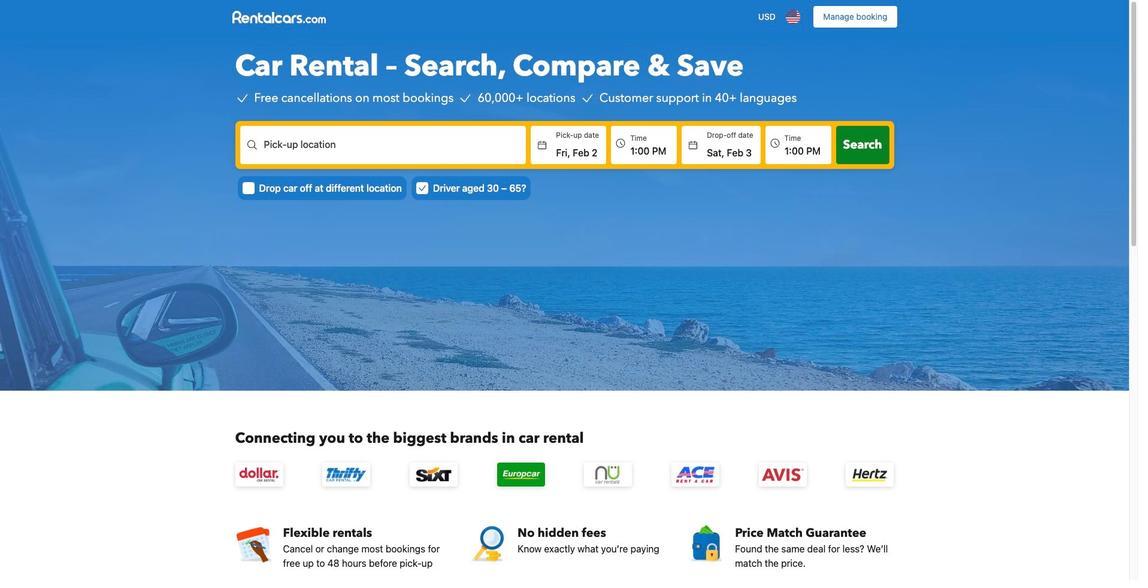Task type: locate. For each thing, give the bounding box(es) containing it.
flexible rentals image
[[235, 525, 274, 563]]

ace rent a car image
[[672, 463, 720, 487]]

thrifty image
[[323, 463, 370, 487]]

banner
[[0, 0, 1130, 34]]

rentalcars.com brand logo image
[[232, 4, 326, 30]]

dollar image
[[235, 463, 283, 487]]

Pick-up location field
[[264, 145, 526, 159]]

avis image
[[759, 463, 807, 487]]

price match guarantee image
[[687, 525, 726, 563]]

nu car rental image
[[584, 463, 632, 487]]

europcar image
[[497, 463, 545, 487]]

no hidden fees image
[[470, 525, 508, 563]]

us language icon image
[[786, 10, 801, 24]]



Task type: describe. For each thing, give the bounding box(es) containing it.
hertz image
[[846, 463, 894, 487]]

sixt image
[[410, 463, 458, 487]]



Task type: vqa. For each thing, say whether or not it's contained in the screenshot.
17 January 2024 checkbox
no



